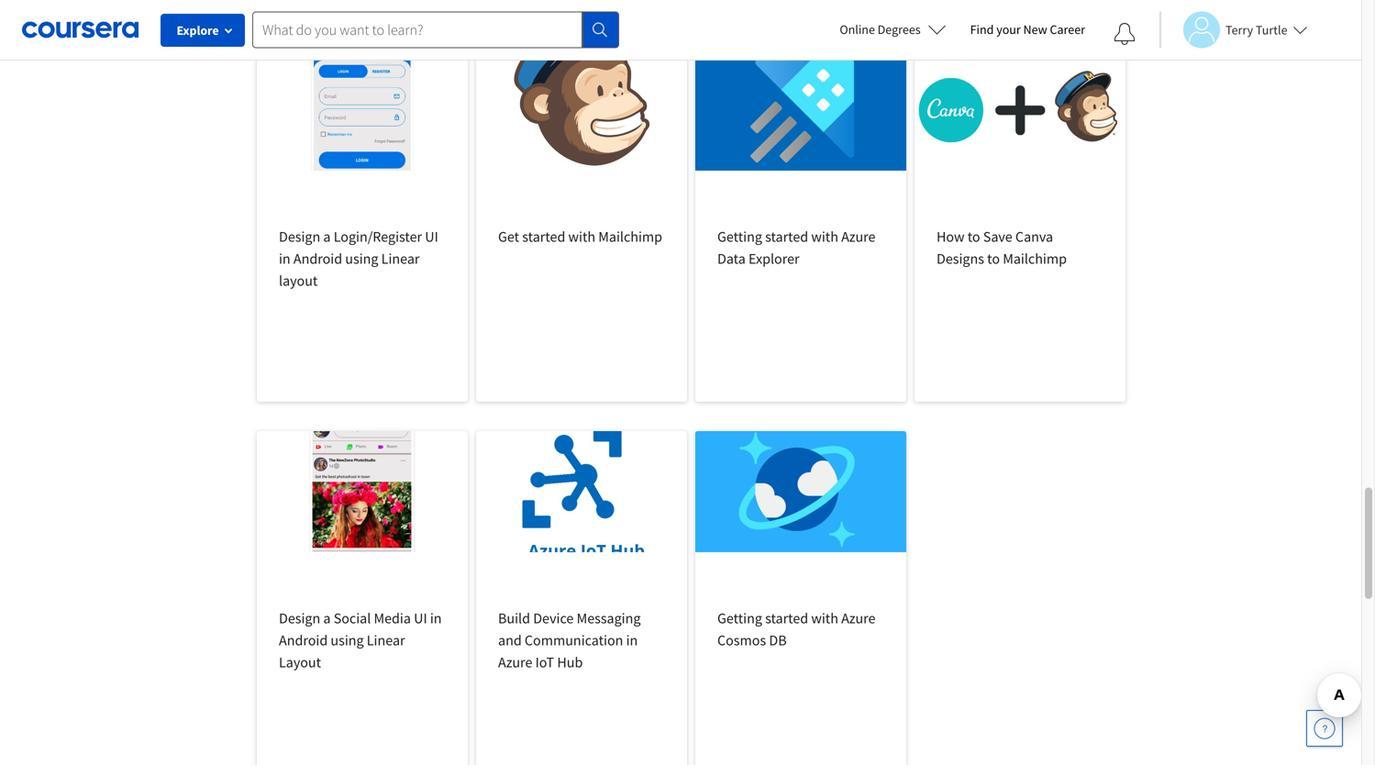 Task type: describe. For each thing, give the bounding box(es) containing it.
layout
[[279, 272, 318, 290]]

design for design a social media ui in android using linear layout
[[279, 609, 320, 628]]

getting started with azure data explorer
[[718, 228, 876, 268]]

a for login/register
[[323, 228, 331, 246]]

layout
[[279, 653, 321, 672]]

a for social
[[323, 609, 331, 628]]

in for design
[[430, 609, 442, 628]]

show notifications image
[[1114, 23, 1136, 45]]

started for get started with mailchimp
[[522, 228, 566, 246]]

getting started with azure cosmos db link
[[696, 431, 907, 765]]

0 vertical spatial to
[[968, 228, 981, 246]]

with for getting started with azure cosmos db
[[812, 609, 839, 628]]

ui inside the design a login/register ui in android using linear layout
[[425, 228, 438, 246]]

turtle
[[1256, 22, 1288, 38]]

explore
[[177, 22, 219, 39]]

communication
[[525, 631, 623, 650]]

getting started with azure cosmos db
[[718, 609, 876, 650]]

online degrees button
[[825, 9, 961, 50]]

save
[[984, 228, 1013, 246]]

linear inside the design a login/register ui in android using linear layout
[[381, 250, 420, 268]]

getting for data
[[718, 228, 763, 246]]

device
[[533, 609, 574, 628]]

using inside the design a login/register ui in android using linear layout
[[345, 250, 379, 268]]

hub
[[557, 653, 583, 672]]

find your new career
[[971, 21, 1086, 38]]

online
[[840, 21, 875, 38]]

with for get started with mailchimp
[[569, 228, 596, 246]]

azure for getting started with azure cosmos db
[[842, 609, 876, 628]]

ui inside design a social media ui in android using linear layout
[[414, 609, 427, 628]]

azure inside build device messaging and communication in azure iot hub
[[498, 653, 533, 672]]

using inside design a social media ui in android using linear layout
[[331, 631, 364, 650]]

how to save canva designs to mailchimp link
[[915, 50, 1126, 402]]

messaging
[[577, 609, 641, 628]]

login/register
[[334, 228, 422, 246]]

online degrees
[[840, 21, 921, 38]]

android inside design a social media ui in android using linear layout
[[279, 631, 328, 650]]

design a login/register ui in android using linear layout link
[[257, 50, 468, 402]]



Task type: locate. For each thing, give the bounding box(es) containing it.
getting up data
[[718, 228, 763, 246]]

azure
[[842, 228, 876, 246], [842, 609, 876, 628], [498, 653, 533, 672]]

a
[[323, 228, 331, 246], [323, 609, 331, 628]]

1 vertical spatial to
[[988, 250, 1000, 268]]

2 getting from the top
[[718, 609, 763, 628]]

a left login/register
[[323, 228, 331, 246]]

terry turtle button
[[1160, 11, 1308, 48]]

azure for getting started with azure data explorer
[[842, 228, 876, 246]]

degrees
[[878, 21, 921, 38]]

terry turtle
[[1226, 22, 1288, 38]]

0 vertical spatial ui
[[425, 228, 438, 246]]

design a social media ui in android using linear layout link
[[257, 431, 468, 765]]

help center image
[[1314, 718, 1336, 740]]

in up layout
[[279, 250, 291, 268]]

1 horizontal spatial mailchimp
[[1003, 250, 1067, 268]]

with
[[569, 228, 596, 246], [812, 228, 839, 246], [812, 609, 839, 628]]

and
[[498, 631, 522, 650]]

1 vertical spatial android
[[279, 631, 328, 650]]

find
[[971, 21, 994, 38]]

build
[[498, 609, 530, 628]]

explore button
[[161, 14, 245, 47]]

0 horizontal spatial mailchimp
[[599, 228, 663, 246]]

1 vertical spatial ui
[[414, 609, 427, 628]]

to down save
[[988, 250, 1000, 268]]

mailchimp
[[599, 228, 663, 246], [1003, 250, 1067, 268]]

find your new career link
[[961, 18, 1095, 41]]

design
[[279, 228, 320, 246], [279, 609, 320, 628]]

0 vertical spatial linear
[[381, 250, 420, 268]]

ui
[[425, 228, 438, 246], [414, 609, 427, 628]]

0 vertical spatial using
[[345, 250, 379, 268]]

with for getting started with azure data explorer
[[812, 228, 839, 246]]

0 horizontal spatial in
[[279, 250, 291, 268]]

a inside design a social media ui in android using linear layout
[[323, 609, 331, 628]]

started up db
[[765, 609, 809, 628]]

coursera image
[[22, 15, 139, 44]]

db
[[769, 631, 787, 650]]

android
[[294, 250, 342, 268], [279, 631, 328, 650]]

2 vertical spatial in
[[626, 631, 638, 650]]

started for getting started with azure data explorer
[[765, 228, 809, 246]]

canva
[[1016, 228, 1054, 246]]

1 vertical spatial design
[[279, 609, 320, 628]]

using
[[345, 250, 379, 268], [331, 631, 364, 650]]

ui right media
[[414, 609, 427, 628]]

1 vertical spatial linear
[[367, 631, 405, 650]]

linear down media
[[367, 631, 405, 650]]

with inside getting started with azure data explorer
[[812, 228, 839, 246]]

1 horizontal spatial in
[[430, 609, 442, 628]]

1 vertical spatial using
[[331, 631, 364, 650]]

ui right login/register
[[425, 228, 438, 246]]

1 vertical spatial mailchimp
[[1003, 250, 1067, 268]]

social
[[334, 609, 371, 628]]

design a social media ui in android using linear layout
[[279, 609, 442, 672]]

started inside getting started with azure data explorer
[[765, 228, 809, 246]]

2 horizontal spatial in
[[626, 631, 638, 650]]

your
[[997, 21, 1021, 38]]

with inside "getting started with azure cosmos db"
[[812, 609, 839, 628]]

linear
[[381, 250, 420, 268], [367, 631, 405, 650]]

0 vertical spatial getting
[[718, 228, 763, 246]]

get
[[498, 228, 519, 246]]

2 vertical spatial azure
[[498, 653, 533, 672]]

a left the "social"
[[323, 609, 331, 628]]

0 horizontal spatial to
[[968, 228, 981, 246]]

None search field
[[252, 11, 619, 48]]

started right get
[[522, 228, 566, 246]]

getting
[[718, 228, 763, 246], [718, 609, 763, 628]]

cosmos
[[718, 631, 766, 650]]

designs
[[937, 250, 985, 268]]

getting up cosmos
[[718, 609, 763, 628]]

design for design a login/register ui in android using linear layout
[[279, 228, 320, 246]]

explorer
[[749, 250, 800, 268]]

design inside design a social media ui in android using linear layout
[[279, 609, 320, 628]]

mailchimp inside how to save canva designs to mailchimp
[[1003, 250, 1067, 268]]

in
[[279, 250, 291, 268], [430, 609, 442, 628], [626, 631, 638, 650]]

career
[[1050, 21, 1086, 38]]

1 horizontal spatial to
[[988, 250, 1000, 268]]

1 vertical spatial azure
[[842, 609, 876, 628]]

started for getting started with azure cosmos db
[[765, 609, 809, 628]]

1 design from the top
[[279, 228, 320, 246]]

getting for cosmos
[[718, 609, 763, 628]]

how to save canva designs to mailchimp
[[937, 228, 1067, 268]]

to right how
[[968, 228, 981, 246]]

in right media
[[430, 609, 442, 628]]

0 vertical spatial mailchimp
[[599, 228, 663, 246]]

0 vertical spatial a
[[323, 228, 331, 246]]

how
[[937, 228, 965, 246]]

using down login/register
[[345, 250, 379, 268]]

using down the "social"
[[331, 631, 364, 650]]

terry
[[1226, 22, 1254, 38]]

started
[[522, 228, 566, 246], [765, 228, 809, 246], [765, 609, 809, 628]]

in inside build device messaging and communication in azure iot hub
[[626, 631, 638, 650]]

in for build
[[626, 631, 638, 650]]

started inside "getting started with azure cosmos db"
[[765, 609, 809, 628]]

2 a from the top
[[323, 609, 331, 628]]

azure inside getting started with azure data explorer
[[842, 228, 876, 246]]

build device messaging and communication in azure iot hub
[[498, 609, 641, 672]]

0 vertical spatial in
[[279, 250, 291, 268]]

new
[[1024, 21, 1048, 38]]

design a login/register ui in android using linear layout
[[279, 228, 438, 290]]

iot
[[536, 653, 554, 672]]

0 vertical spatial design
[[279, 228, 320, 246]]

android inside the design a login/register ui in android using linear layout
[[294, 250, 342, 268]]

getting inside "getting started with azure cosmos db"
[[718, 609, 763, 628]]

0 vertical spatial azure
[[842, 228, 876, 246]]

0 vertical spatial android
[[294, 250, 342, 268]]

media
[[374, 609, 411, 628]]

linear inside design a social media ui in android using linear layout
[[367, 631, 405, 650]]

get started with mailchimp link
[[476, 50, 687, 402]]

with inside get started with mailchimp link
[[569, 228, 596, 246]]

1 getting from the top
[[718, 228, 763, 246]]

a inside the design a login/register ui in android using linear layout
[[323, 228, 331, 246]]

getting inside getting started with azure data explorer
[[718, 228, 763, 246]]

What do you want to learn? text field
[[252, 11, 583, 48]]

1 vertical spatial getting
[[718, 609, 763, 628]]

in inside design a social media ui in android using linear layout
[[430, 609, 442, 628]]

in down messaging
[[626, 631, 638, 650]]

2 design from the top
[[279, 609, 320, 628]]

design inside the design a login/register ui in android using linear layout
[[279, 228, 320, 246]]

to
[[968, 228, 981, 246], [988, 250, 1000, 268]]

in inside the design a login/register ui in android using linear layout
[[279, 250, 291, 268]]

linear down login/register
[[381, 250, 420, 268]]

started up explorer
[[765, 228, 809, 246]]

1 a from the top
[[323, 228, 331, 246]]

data
[[718, 250, 746, 268]]

get started with mailchimp
[[498, 228, 663, 246]]

1 vertical spatial a
[[323, 609, 331, 628]]

1 vertical spatial in
[[430, 609, 442, 628]]

getting started with azure data explorer link
[[696, 50, 907, 402]]

azure inside "getting started with azure cosmos db"
[[842, 609, 876, 628]]

build device messaging and communication in azure iot hub link
[[476, 431, 687, 765]]



Task type: vqa. For each thing, say whether or not it's contained in the screenshot.
Erica Corbellini LINK on the right of the page
no



